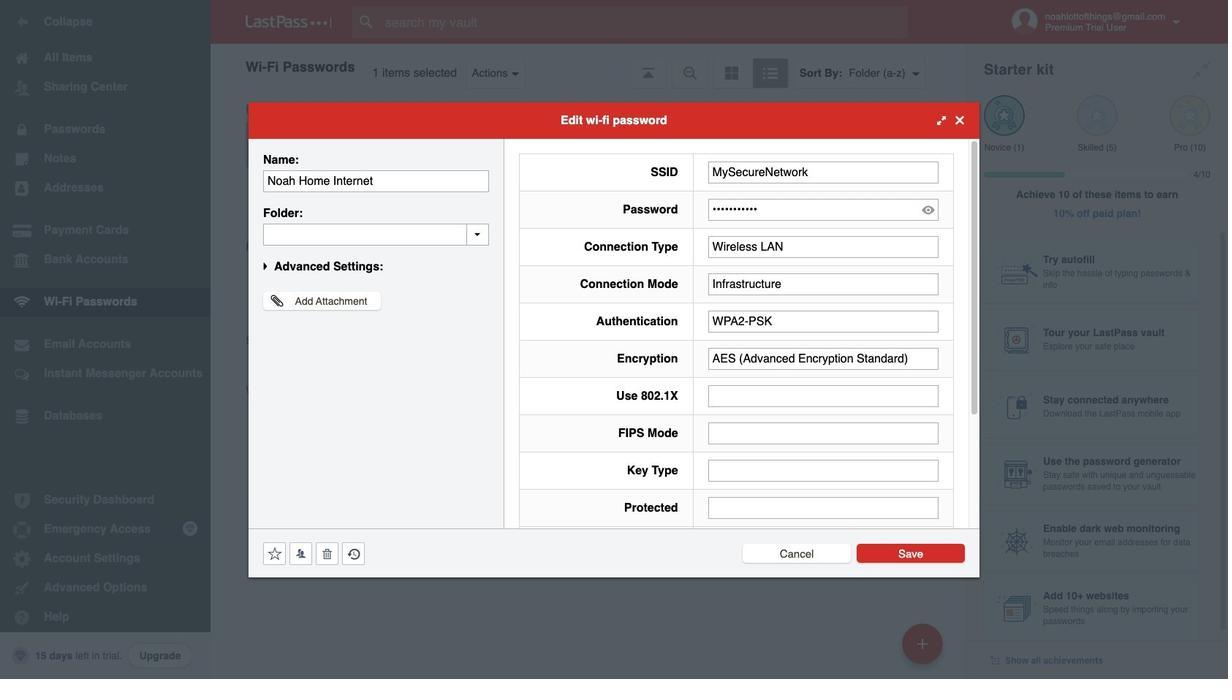 Task type: describe. For each thing, give the bounding box(es) containing it.
new item navigation
[[897, 619, 952, 679]]

lastpass image
[[246, 15, 332, 29]]

search my vault text field
[[352, 6, 936, 38]]



Task type: locate. For each thing, give the bounding box(es) containing it.
main navigation navigation
[[0, 0, 211, 679]]

vault options navigation
[[211, 44, 966, 88]]

Search search field
[[352, 6, 936, 38]]

None text field
[[708, 161, 939, 183], [263, 170, 489, 192], [708, 385, 939, 407], [708, 497, 939, 519], [708, 161, 939, 183], [263, 170, 489, 192], [708, 385, 939, 407], [708, 497, 939, 519]]

dialog
[[249, 102, 980, 670]]

new item image
[[917, 639, 928, 649]]

None password field
[[708, 198, 939, 220]]

None text field
[[263, 223, 489, 245], [708, 236, 939, 258], [708, 273, 939, 295], [708, 310, 939, 332], [708, 348, 939, 370], [708, 422, 939, 444], [708, 459, 939, 481], [263, 223, 489, 245], [708, 236, 939, 258], [708, 273, 939, 295], [708, 310, 939, 332], [708, 348, 939, 370], [708, 422, 939, 444], [708, 459, 939, 481]]



